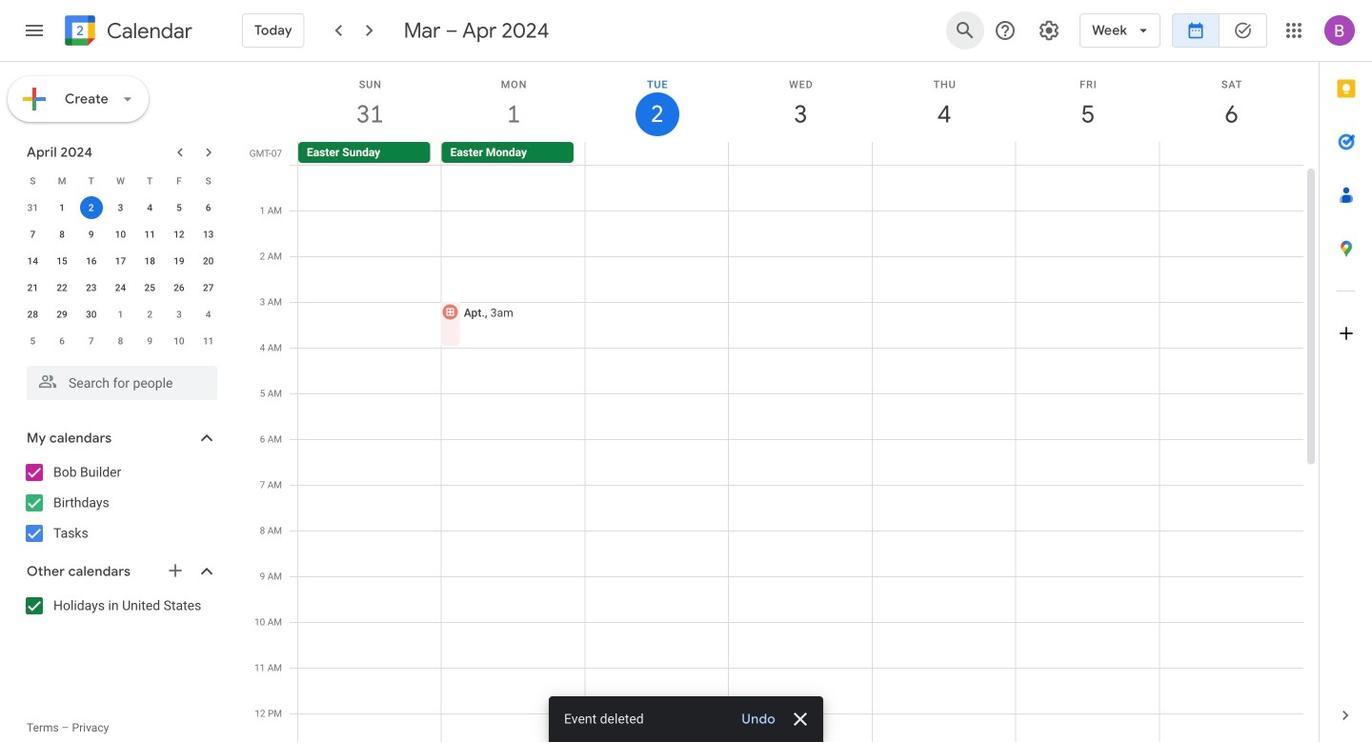 Task type: describe. For each thing, give the bounding box(es) containing it.
may 3 element
[[168, 303, 191, 326]]

18 element
[[138, 250, 161, 273]]

14 element
[[21, 250, 44, 273]]

12 element
[[168, 223, 191, 246]]

13 element
[[197, 223, 220, 246]]

11 element
[[138, 223, 161, 246]]

30 element
[[80, 303, 103, 326]]

support image
[[995, 19, 1017, 42]]

20 element
[[197, 250, 220, 273]]

10 element
[[109, 223, 132, 246]]

19 element
[[168, 250, 191, 273]]

22 element
[[51, 276, 73, 299]]

29 element
[[51, 303, 73, 326]]

8 element
[[51, 223, 73, 246]]

may 10 element
[[168, 330, 191, 353]]

7 element
[[21, 223, 44, 246]]

may 4 element
[[197, 303, 220, 326]]

Search for people text field
[[38, 366, 206, 400]]

28 element
[[21, 303, 44, 326]]

17 element
[[109, 250, 132, 273]]

23 element
[[80, 276, 103, 299]]

26 element
[[168, 276, 191, 299]]

may 6 element
[[51, 330, 73, 353]]

settings menu image
[[1038, 19, 1061, 42]]

24 element
[[109, 276, 132, 299]]



Task type: locate. For each thing, give the bounding box(es) containing it.
may 1 element
[[109, 303, 132, 326]]

may 8 element
[[109, 330, 132, 353]]

cell inside april 2024 grid
[[77, 194, 106, 221]]

1 element
[[51, 196, 73, 219]]

9 element
[[80, 223, 103, 246]]

16 element
[[80, 250, 103, 273]]

calendar element
[[61, 11, 192, 53]]

grid
[[244, 62, 1320, 743]]

add other calendars image
[[166, 562, 185, 581]]

None search field
[[0, 358, 236, 400]]

tab list
[[1321, 62, 1373, 689]]

my calendars list
[[4, 458, 236, 549]]

heading
[[103, 20, 192, 42]]

heading inside calendar element
[[103, 20, 192, 42]]

march 31 element
[[21, 196, 44, 219]]

2, today element
[[80, 196, 103, 219]]

21 element
[[21, 276, 44, 299]]

may 5 element
[[21, 330, 44, 353]]

may 9 element
[[138, 330, 161, 353]]

may 2 element
[[138, 303, 161, 326]]

4 element
[[138, 196, 161, 219]]

may 11 element
[[197, 330, 220, 353]]

6 element
[[197, 196, 220, 219]]

cell
[[586, 142, 729, 165], [729, 142, 873, 165], [873, 142, 1016, 165], [1016, 142, 1160, 165], [1160, 142, 1303, 165], [298, 165, 442, 743], [440, 165, 586, 743], [586, 165, 730, 743], [730, 165, 873, 743], [873, 165, 1017, 743], [1017, 165, 1161, 743], [1161, 165, 1304, 743], [77, 194, 106, 221]]

may 7 element
[[80, 330, 103, 353]]

3 element
[[109, 196, 132, 219]]

row
[[290, 142, 1320, 165], [290, 165, 1304, 743], [18, 168, 223, 194], [18, 194, 223, 221], [18, 221, 223, 248], [18, 248, 223, 275], [18, 275, 223, 301], [18, 301, 223, 328], [18, 328, 223, 355]]

25 element
[[138, 276, 161, 299]]

row group
[[18, 194, 223, 355]]

5 element
[[168, 196, 191, 219]]

15 element
[[51, 250, 73, 273]]

27 element
[[197, 276, 220, 299]]

main drawer image
[[23, 19, 46, 42]]

april 2024 grid
[[18, 168, 223, 355]]



Task type: vqa. For each thing, say whether or not it's contained in the screenshot.
Thursday,
no



